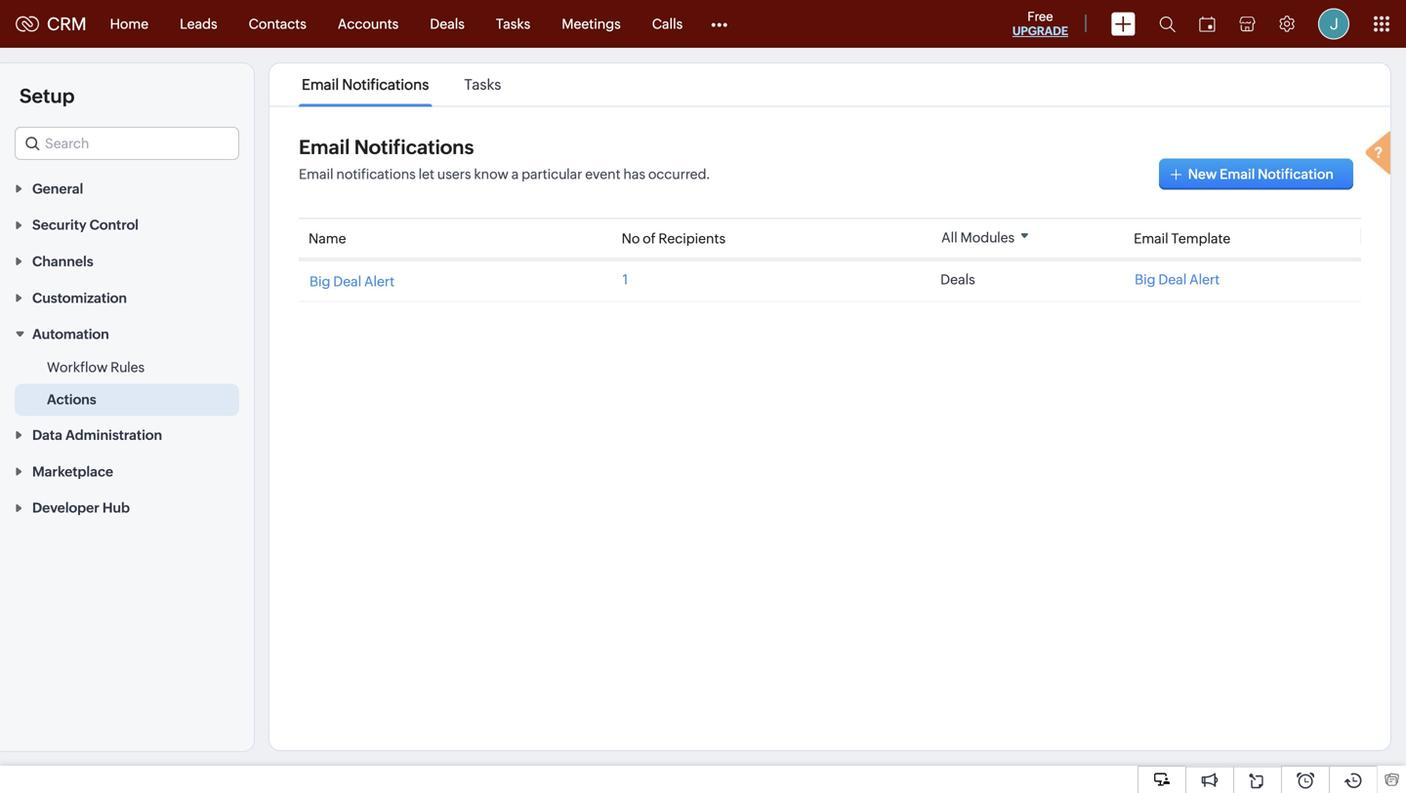 Task type: locate. For each thing, give the bounding box(es) containing it.
email
[[302, 76, 339, 93], [299, 136, 350, 159], [299, 167, 334, 182], [1220, 167, 1255, 182], [1134, 231, 1169, 247]]

tasks link down deals link
[[461, 76, 504, 93]]

0 vertical spatial deals
[[430, 16, 465, 32]]

tasks link
[[480, 0, 546, 47], [461, 76, 504, 93]]

big deal alert down email template
[[1135, 272, 1220, 288]]

big deal alert link down the template
[[1135, 272, 1351, 288]]

marketplace
[[32, 464, 113, 480]]

email right new at the right of the page
[[1220, 167, 1255, 182]]

deals down all
[[941, 272, 975, 288]]

notifications
[[342, 76, 429, 93], [354, 136, 474, 159]]

deals right accounts
[[430, 16, 465, 32]]

tasks right deals link
[[496, 16, 531, 32]]

know
[[474, 167, 509, 182]]

big deal alert down the name
[[310, 274, 395, 290]]

email for email notifications let users know a particular event has occurred.
[[299, 167, 334, 182]]

email up notifications
[[299, 136, 350, 159]]

create menu image
[[1111, 12, 1136, 36]]

users
[[437, 167, 471, 182]]

email inside list
[[302, 76, 339, 93]]

tasks
[[496, 16, 531, 32], [464, 76, 501, 93]]

0 horizontal spatial big
[[310, 274, 330, 290]]

0 vertical spatial notifications
[[342, 76, 429, 93]]

0 horizontal spatial deals
[[430, 16, 465, 32]]

all
[[942, 230, 958, 246]]

big
[[1135, 272, 1156, 288], [310, 274, 330, 290]]

calendar image
[[1199, 16, 1216, 32]]

0 horizontal spatial big deal alert link
[[310, 274, 395, 290]]

calls link
[[636, 0, 699, 47]]

tasks link left meetings
[[480, 0, 546, 47]]

0 vertical spatial tasks
[[496, 16, 531, 32]]

deal
[[1159, 272, 1187, 288], [333, 274, 362, 290]]

of
[[643, 231, 656, 247]]

list
[[284, 63, 519, 106]]

notifications inside list
[[342, 76, 429, 93]]

hub
[[102, 501, 130, 516]]

1 vertical spatial deals
[[941, 272, 975, 288]]

big down email template
[[1135, 272, 1156, 288]]

no
[[622, 231, 640, 247]]

free
[[1028, 9, 1053, 24]]

customization
[[32, 290, 127, 306]]

tasks down deals link
[[464, 76, 501, 93]]

email left notifications
[[299, 167, 334, 182]]

big deal alert
[[1135, 272, 1220, 288], [310, 274, 395, 290]]

deal down email template
[[1159, 272, 1187, 288]]

modules
[[961, 230, 1015, 246]]

deals
[[430, 16, 465, 32], [941, 272, 975, 288]]

email down the contacts link
[[302, 76, 339, 93]]

new
[[1188, 167, 1217, 182]]

meetings link
[[546, 0, 636, 47]]

email for email template
[[1134, 231, 1169, 247]]

email for email notifications
[[302, 76, 339, 93]]

event
[[585, 167, 621, 182]]

notifications up let
[[354, 136, 474, 159]]

actions
[[47, 392, 96, 408]]

1 horizontal spatial deal
[[1159, 272, 1187, 288]]

setup
[[20, 85, 75, 107]]

developer hub button
[[0, 490, 254, 526]]

0 horizontal spatial big deal alert
[[310, 274, 395, 290]]

all modules
[[942, 230, 1015, 246]]

big deal alert link
[[1135, 272, 1351, 288], [310, 274, 395, 290]]

contacts link
[[233, 0, 322, 47]]

administration
[[65, 428, 162, 443]]

notifications inside email notifications new email notification
[[354, 136, 474, 159]]

1 vertical spatial tasks link
[[461, 76, 504, 93]]

deal down the name
[[333, 274, 362, 290]]

big down the name
[[310, 274, 330, 290]]

None field
[[15, 127, 239, 160]]

1 vertical spatial notifications
[[354, 136, 474, 159]]

data
[[32, 428, 62, 443]]

big deal alert link down the name
[[310, 274, 395, 290]]

data administration
[[32, 428, 162, 443]]

alert
[[1190, 272, 1220, 288], [364, 274, 395, 290]]

logo image
[[16, 16, 39, 32]]

1 link
[[623, 272, 628, 288]]

occurred.
[[648, 167, 710, 182]]

email notifications link
[[299, 76, 432, 93]]

marketplace button
[[0, 453, 254, 490]]

email left the template
[[1134, 231, 1169, 247]]

notifications down accounts
[[342, 76, 429, 93]]

email notifications let users know a particular event has occurred.
[[299, 167, 710, 182]]

control
[[90, 217, 139, 233]]

security control
[[32, 217, 139, 233]]



Task type: describe. For each thing, give the bounding box(es) containing it.
channels
[[32, 254, 93, 270]]

developer hub
[[32, 501, 130, 516]]

notifications for email notifications
[[342, 76, 429, 93]]

1
[[623, 272, 628, 288]]

0 horizontal spatial alert
[[364, 274, 395, 290]]

0 horizontal spatial deal
[[333, 274, 362, 290]]

accounts link
[[322, 0, 414, 47]]

home link
[[94, 0, 164, 47]]

no of recipients
[[622, 231, 726, 247]]

workflow rules
[[47, 360, 145, 376]]

automation button
[[0, 316, 254, 352]]

email notifications new email notification
[[299, 136, 1334, 182]]

leads
[[180, 16, 217, 32]]

1 horizontal spatial big deal alert
[[1135, 272, 1220, 288]]

email template
[[1134, 231, 1231, 247]]

0 vertical spatial tasks link
[[480, 0, 546, 47]]

particular
[[522, 167, 582, 182]]

automation region
[[0, 352, 254, 417]]

Search text field
[[16, 128, 238, 159]]

upgrade
[[1013, 24, 1068, 38]]

let
[[419, 167, 435, 182]]

search image
[[1159, 16, 1176, 32]]

meetings
[[562, 16, 621, 32]]

security control button
[[0, 206, 254, 243]]

notifications
[[336, 167, 416, 182]]

general button
[[0, 170, 254, 206]]

notifications for email notifications new email notification
[[354, 136, 474, 159]]

developer
[[32, 501, 99, 516]]

search element
[[1148, 0, 1188, 48]]

1 horizontal spatial deals
[[941, 272, 975, 288]]

contacts
[[249, 16, 306, 32]]

1 horizontal spatial big deal alert link
[[1135, 272, 1351, 288]]

new email notification button
[[1159, 159, 1354, 190]]

profile image
[[1318, 8, 1350, 40]]

create menu element
[[1100, 0, 1148, 47]]

1 vertical spatial tasks
[[464, 76, 501, 93]]

general
[[32, 181, 83, 197]]

workflow
[[47, 360, 108, 376]]

email for email notifications new email notification
[[299, 136, 350, 159]]

template
[[1172, 231, 1231, 247]]

actions link
[[47, 390, 96, 410]]

a
[[511, 167, 519, 182]]

security
[[32, 217, 87, 233]]

All Modules field
[[935, 228, 1036, 247]]

free upgrade
[[1013, 9, 1068, 38]]

automation
[[32, 327, 109, 342]]

recipients
[[659, 231, 726, 247]]

data administration button
[[0, 417, 254, 453]]

deals link
[[414, 0, 480, 47]]

rules
[[110, 360, 145, 376]]

list containing email notifications
[[284, 63, 519, 106]]

name
[[309, 231, 346, 247]]

accounts
[[338, 16, 399, 32]]

profile element
[[1307, 0, 1361, 47]]

customization button
[[0, 279, 254, 316]]

channels button
[[0, 243, 254, 279]]

has
[[623, 167, 646, 182]]

1 horizontal spatial big
[[1135, 272, 1156, 288]]

crm
[[47, 14, 87, 34]]

email notifications
[[302, 76, 429, 93]]

notification
[[1258, 167, 1334, 182]]

1 horizontal spatial alert
[[1190, 272, 1220, 288]]

crm link
[[16, 14, 87, 34]]

calls
[[652, 16, 683, 32]]

home
[[110, 16, 149, 32]]

leads link
[[164, 0, 233, 47]]

workflow rules link
[[47, 358, 145, 378]]

Other Modules field
[[699, 8, 741, 40]]



